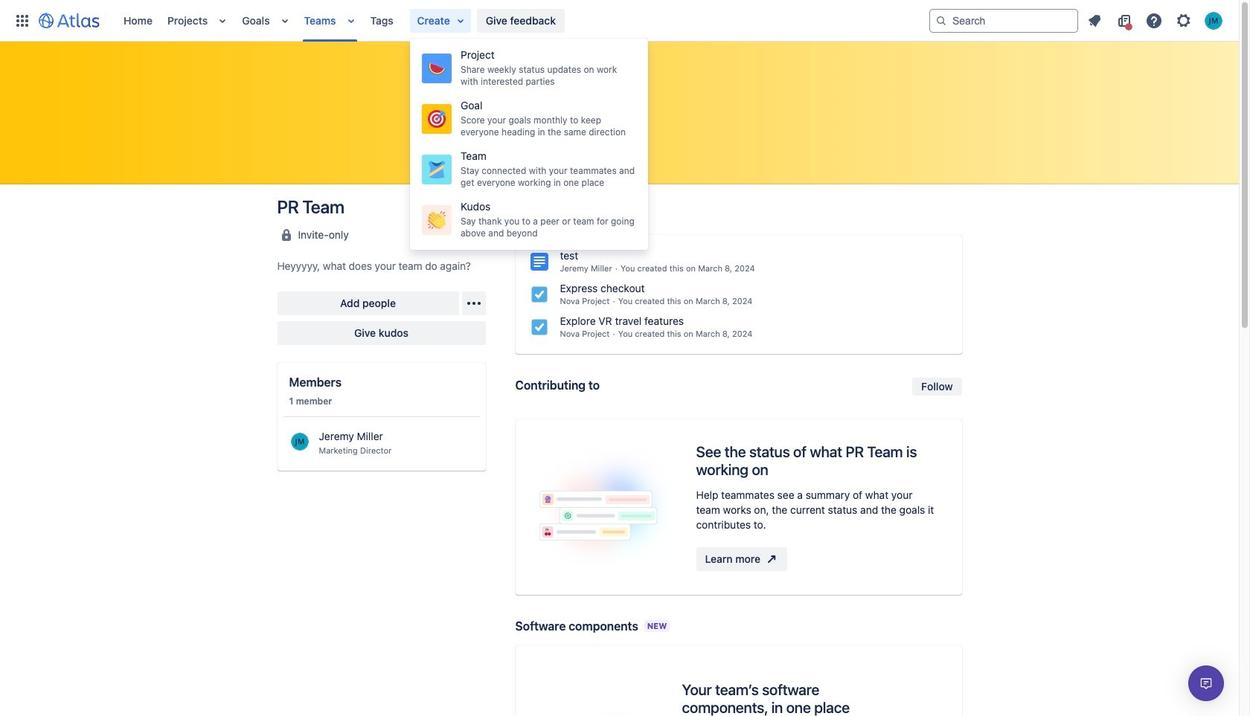 Task type: locate. For each thing, give the bounding box(es) containing it.
:clap: image
[[428, 211, 446, 229], [428, 211, 446, 229]]

list item
[[410, 9, 471, 32]]

0 horizontal spatial list
[[116, 0, 929, 41]]

help image
[[1145, 12, 1163, 29]]

None search field
[[929, 9, 1078, 32]]

banner
[[0, 0, 1239, 42]]

:watermelon: image
[[428, 60, 446, 77]]

switch to... image
[[13, 12, 31, 29]]

:dart: image
[[428, 110, 446, 128]]

group
[[410, 39, 648, 250]]

:running_shirt_with_sash: image
[[428, 161, 446, 179], [428, 161, 446, 179]]

list
[[116, 0, 929, 41], [1081, 9, 1230, 32]]

:dart: image
[[428, 110, 446, 128]]



Task type: vqa. For each thing, say whether or not it's contained in the screenshot.
More icon
no



Task type: describe. For each thing, give the bounding box(es) containing it.
account image
[[1205, 12, 1223, 29]]

1 horizontal spatial list
[[1081, 9, 1230, 32]]

open intercom messenger image
[[1197, 675, 1215, 693]]

:watermelon: image
[[428, 60, 446, 77]]

actions image
[[465, 295, 483, 313]]

notifications image
[[1086, 12, 1104, 29]]

list item inside the top element
[[410, 9, 471, 32]]

settings image
[[1175, 12, 1193, 29]]

Search field
[[929, 9, 1078, 32]]

search image
[[935, 15, 947, 26]]

top element
[[9, 0, 929, 41]]



